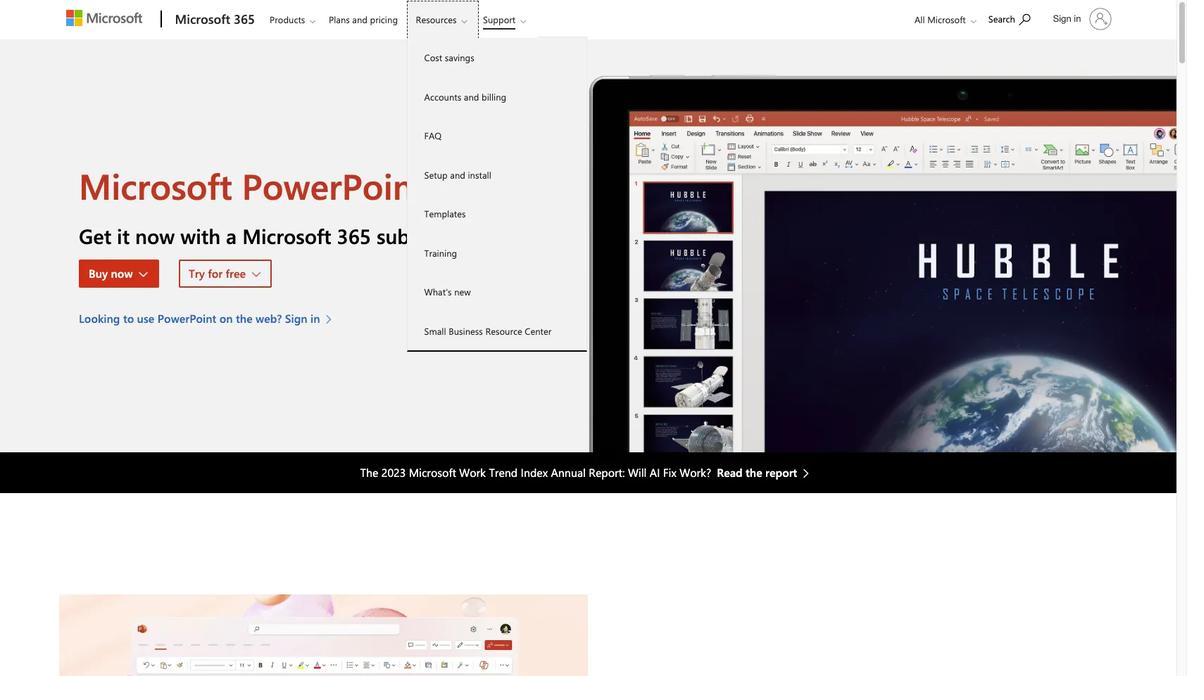 Task type: describe. For each thing, give the bounding box(es) containing it.
ai
[[650, 466, 660, 481]]

and for setup
[[450, 169, 465, 181]]

try for free
[[189, 266, 246, 281]]

plans and pricing link
[[322, 1, 404, 35]]

resources
[[416, 13, 457, 25]]

accounts and billing link
[[408, 77, 586, 116]]

fix
[[663, 466, 677, 481]]

get it now with a microsoft 365 subscription.
[[79, 223, 495, 249]]

to
[[123, 311, 134, 326]]

0 horizontal spatial sign
[[285, 311, 308, 326]]

read the report link
[[717, 465, 817, 482]]

1 horizontal spatial now
[[135, 223, 175, 249]]

setup and install
[[424, 169, 491, 181]]

free
[[226, 266, 246, 281]]

report:
[[589, 466, 625, 481]]

new
[[454, 286, 471, 298]]

microsoft inside dropdown button
[[928, 13, 966, 25]]

small business resource center link
[[408, 312, 586, 351]]

what's new link
[[408, 273, 586, 312]]

templates link
[[408, 194, 586, 233]]

what's new
[[424, 286, 471, 298]]

cost savings
[[424, 51, 475, 63]]

products
[[270, 13, 305, 25]]

0 horizontal spatial the
[[236, 311, 253, 326]]

work?
[[680, 466, 712, 481]]

sign in link
[[1045, 2, 1118, 36]]

setup
[[424, 169, 448, 181]]

will
[[628, 466, 647, 481]]

plans
[[329, 13, 350, 25]]

search button
[[982, 2, 1037, 34]]

all microsoft button
[[904, 1, 981, 38]]

install
[[468, 169, 491, 181]]

templates
[[424, 208, 466, 220]]

buy now button
[[79, 260, 159, 288]]

a
[[226, 223, 237, 249]]

center
[[525, 325, 552, 337]]

index
[[521, 466, 548, 481]]

trend
[[489, 466, 518, 481]]

resource
[[486, 325, 522, 337]]

1 horizontal spatial sign
[[1053, 13, 1072, 24]]

training link
[[408, 233, 586, 273]]

pricing
[[370, 13, 398, 25]]

cost savings link
[[408, 38, 586, 77]]

business
[[449, 325, 483, 337]]

billing
[[482, 91, 507, 102]]

setup and install link
[[408, 155, 586, 194]]

try for free button
[[179, 260, 272, 288]]

savings
[[445, 51, 475, 63]]

report
[[766, 466, 798, 481]]

annual
[[551, 466, 586, 481]]

sign in
[[1053, 13, 1081, 24]]

looking to use powerpoint on the web? sign in link
[[79, 311, 339, 328]]

the
[[360, 466, 379, 481]]

web?
[[256, 311, 282, 326]]

all microsoft
[[915, 13, 966, 25]]

microsoft image
[[66, 10, 142, 26]]

read
[[717, 466, 743, 481]]

accounts
[[424, 91, 462, 102]]

in inside looking to use powerpoint on the web? sign in link
[[311, 311, 320, 326]]

search
[[989, 13, 1016, 25]]

on
[[220, 311, 233, 326]]



Task type: vqa. For each thing, say whether or not it's contained in the screenshot.
Templates
yes



Task type: locate. For each thing, give the bounding box(es) containing it.
microsoft 365
[[175, 11, 255, 27]]

and right setup
[[450, 169, 465, 181]]

powerpoint up get it now with a microsoft 365 subscription.
[[242, 162, 426, 209]]

365 inside microsoft 365 link
[[234, 11, 255, 27]]

device screen showing a presentation open in powerpoint image
[[588, 39, 1177, 453]]

0 horizontal spatial powerpoint
[[158, 311, 217, 326]]

small business resource center
[[424, 325, 552, 337]]

use
[[137, 311, 154, 326]]

with
[[180, 223, 221, 249]]

training
[[424, 247, 457, 259]]

and for plans
[[352, 13, 368, 25]]

small
[[424, 325, 446, 337]]

1 vertical spatial in
[[311, 311, 320, 326]]

try
[[189, 266, 205, 281]]

plans and pricing
[[329, 13, 398, 25]]

0 horizontal spatial 365
[[234, 11, 255, 27]]

1 horizontal spatial 365
[[337, 223, 371, 249]]

0 horizontal spatial now
[[111, 266, 133, 281]]

support
[[483, 13, 516, 25]]

it
[[117, 223, 130, 249]]

1 vertical spatial 365
[[337, 223, 371, 249]]

0 vertical spatial and
[[352, 13, 368, 25]]

get
[[79, 223, 111, 249]]

looking to use powerpoint on the web? sign in
[[79, 311, 320, 326]]

microsoft
[[175, 11, 230, 27], [928, 13, 966, 25], [79, 162, 232, 209], [242, 223, 331, 249], [409, 466, 456, 481]]

looking
[[79, 311, 120, 326]]

Search search field
[[982, 2, 1045, 34]]

products button
[[261, 1, 327, 38]]

and left billing at the top
[[464, 91, 479, 102]]

1 horizontal spatial in
[[1074, 13, 1081, 24]]

the
[[236, 311, 253, 326], [746, 466, 763, 481]]

faq link
[[408, 116, 586, 155]]

0 vertical spatial sign
[[1053, 13, 1072, 24]]

in right web?
[[311, 311, 320, 326]]

in
[[1074, 13, 1081, 24], [311, 311, 320, 326]]

0 vertical spatial 365
[[234, 11, 255, 27]]

1 vertical spatial sign
[[285, 311, 308, 326]]

0 vertical spatial in
[[1074, 13, 1081, 24]]

the right on
[[236, 311, 253, 326]]

1 vertical spatial powerpoint
[[158, 311, 217, 326]]

2 vertical spatial and
[[450, 169, 465, 181]]

1 vertical spatial and
[[464, 91, 479, 102]]

cost
[[424, 51, 442, 63]]

and
[[352, 13, 368, 25], [464, 91, 479, 102], [450, 169, 465, 181]]

microsoft powerpoint
[[79, 162, 426, 209]]

powerpoint
[[242, 162, 426, 209], [158, 311, 217, 326]]

microsoft 365 link
[[168, 1, 259, 39]]

buy now
[[89, 266, 133, 281]]

in right search search box
[[1074, 13, 1081, 24]]

1 horizontal spatial the
[[746, 466, 763, 481]]

365
[[234, 11, 255, 27], [337, 223, 371, 249]]

now
[[135, 223, 175, 249], [111, 266, 133, 281]]

0 vertical spatial now
[[135, 223, 175, 249]]

now inside buy now dropdown button
[[111, 266, 133, 281]]

subscription.
[[377, 223, 495, 249]]

now right it
[[135, 223, 175, 249]]

1 vertical spatial now
[[111, 266, 133, 281]]

the right read
[[746, 466, 763, 481]]

resources button
[[407, 1, 479, 38]]

sign right search search box
[[1053, 13, 1072, 24]]

in inside sign in link
[[1074, 13, 1081, 24]]

buy
[[89, 266, 108, 281]]

now right 'buy'
[[111, 266, 133, 281]]

2023
[[382, 466, 406, 481]]

accounts and billing
[[424, 91, 507, 102]]

the 2023 microsoft work trend index annual report: will ai fix work? read the report
[[360, 466, 798, 481]]

1 vertical spatial the
[[746, 466, 763, 481]]

and right plans
[[352, 13, 368, 25]]

sign
[[1053, 13, 1072, 24], [285, 311, 308, 326]]

1 horizontal spatial powerpoint
[[242, 162, 426, 209]]

what's
[[424, 286, 452, 298]]

support button
[[474, 1, 538, 38]]

faq
[[424, 130, 442, 142]]

all
[[915, 13, 925, 25]]

for
[[208, 266, 223, 281]]

work
[[459, 466, 486, 481]]

powerpoint left on
[[158, 311, 217, 326]]

and for accounts
[[464, 91, 479, 102]]

sign right web?
[[285, 311, 308, 326]]

0 vertical spatial the
[[236, 311, 253, 326]]

0 horizontal spatial in
[[311, 311, 320, 326]]

0 vertical spatial powerpoint
[[242, 162, 426, 209]]



